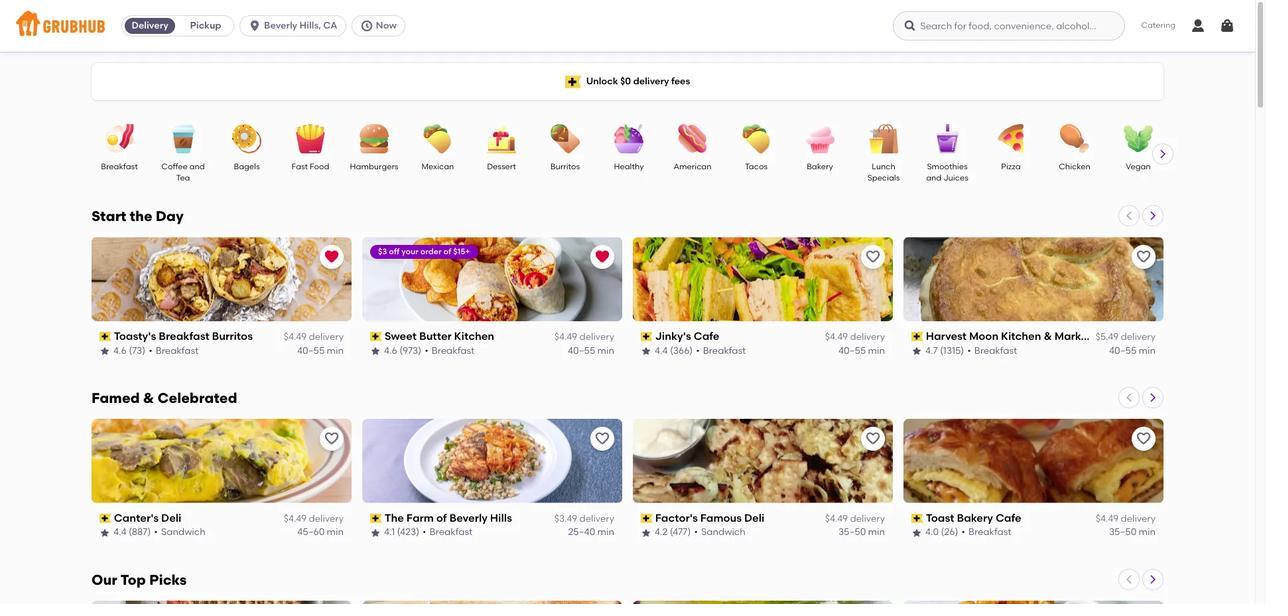 Task type: describe. For each thing, give the bounding box(es) containing it.
svg image inside now button
[[360, 19, 373, 33]]

factor's famous deli
[[656, 512, 765, 524]]

2 saved restaurant button from the left
[[591, 245, 615, 269]]

toasty's breakfast burritos
[[114, 330, 253, 343]]

lazy daisy of beverly hills logo image
[[362, 601, 623, 604]]

delivery
[[132, 20, 168, 31]]

lunch specials
[[868, 162, 900, 183]]

1 deli from the left
[[161, 512, 182, 524]]

40–55 min for jinky's cafe
[[839, 345, 886, 356]]

day
[[156, 208, 184, 224]]

$4.49 for factor's famous deli
[[826, 513, 848, 525]]

celebrated
[[158, 390, 237, 406]]

• for farm
[[423, 527, 427, 538]]

star icon image for the farm of beverly hills
[[370, 527, 381, 538]]

smoothies
[[928, 162, 968, 171]]

4.6 (973)
[[384, 345, 422, 356]]

star icon image for canter's deli
[[100, 527, 110, 538]]

breakfast image
[[96, 124, 143, 153]]

now
[[376, 20, 397, 31]]

subscription pass image for sweet butter kitchen
[[370, 332, 382, 341]]

(477)
[[670, 527, 691, 538]]

factor's
[[656, 512, 698, 524]]

pickup button
[[178, 15, 234, 37]]

$3.49 delivery
[[555, 513, 615, 525]]

sweet butter kitchen
[[385, 330, 495, 343]]

the
[[130, 208, 152, 224]]

save this restaurant image for jinky's cafe
[[866, 249, 882, 265]]

delivery for canter's deli
[[309, 513, 344, 525]]

mexican
[[422, 162, 454, 171]]

2 deli from the left
[[745, 512, 765, 524]]

$3 off your order of $15+
[[378, 247, 470, 256]]

coffee and tea
[[162, 162, 205, 183]]

$4.49 delivery for toasty's breakfast burritos
[[284, 331, 344, 343]]

toasty's
[[114, 330, 156, 343]]

$4.49 for jinky's cafe
[[826, 331, 848, 343]]

lunch specials image
[[861, 124, 907, 153]]

svg image inside beverly hills, ca button
[[248, 19, 262, 33]]

hills
[[490, 512, 512, 524]]

4.4 (366)
[[655, 345, 693, 356]]

4.4 for canter's deli
[[114, 527, 126, 538]]

save this restaurant image for toast bakery cafe
[[1136, 431, 1152, 447]]

$0
[[621, 76, 631, 87]]

order
[[421, 247, 442, 256]]

toast bakery cafe logo image
[[904, 419, 1164, 503]]

$15+
[[453, 247, 470, 256]]

jinky's
[[656, 330, 692, 343]]

unlock
[[587, 76, 618, 87]]

star icon image for sweet butter kitchen
[[370, 346, 381, 356]]

tacos image
[[734, 124, 780, 153]]

save this restaurant button for toast bakery cafe
[[1132, 427, 1156, 451]]

beverly inside button
[[264, 20, 298, 31]]

save this restaurant image for factor's famous deli
[[866, 431, 882, 447]]

• breakfast for butter
[[425, 345, 475, 356]]

caret right icon image for picks
[[1148, 574, 1159, 585]]

vegan
[[1127, 162, 1152, 171]]

bagels
[[234, 162, 260, 171]]

subscription pass image for jinky's cafe
[[641, 332, 653, 341]]

1 vertical spatial cafe
[[996, 512, 1022, 524]]

famous
[[701, 512, 742, 524]]

min for factor's famous deli
[[869, 527, 886, 538]]

breakfast for harvest moon kitchen & marketplace
[[975, 345, 1018, 356]]

save this restaurant button for the farm of beverly hills
[[591, 427, 615, 451]]

min for sweet butter kitchen
[[598, 345, 615, 356]]

delivery for jinky's cafe
[[851, 331, 886, 343]]

delivery for toasty's breakfast burritos
[[309, 331, 344, 343]]

1 vertical spatial beverly
[[450, 512, 488, 524]]

save this restaurant button for harvest moon kitchen & marketplace
[[1132, 245, 1156, 269]]

bakery image
[[797, 124, 844, 153]]

4.0 (26)
[[926, 527, 959, 538]]

pizza image
[[988, 124, 1035, 153]]

(973)
[[400, 345, 422, 356]]

famed & celebrated
[[92, 390, 237, 406]]

$4.49 for canter's deli
[[284, 513, 307, 525]]

saved restaurant image for 1st the saved restaurant button
[[324, 249, 340, 265]]

catering
[[1142, 21, 1176, 30]]

$4.49 delivery for toast bakery cafe
[[1097, 513, 1156, 525]]

sweet
[[385, 330, 417, 343]]

• for bakery
[[962, 527, 966, 538]]

fast
[[292, 162, 308, 171]]

0 horizontal spatial sweet butter kitchen logo image
[[362, 237, 623, 321]]

1 saved restaurant button from the left
[[320, 245, 344, 269]]

$4.49 delivery for canter's deli
[[284, 513, 344, 525]]

delivery for the farm of beverly hills
[[580, 513, 615, 525]]

hills,
[[300, 20, 321, 31]]

• breakfast for cafe
[[697, 345, 746, 356]]

save this restaurant button for jinky's cafe
[[862, 245, 886, 269]]

35–50 min for factor's famous deli
[[839, 527, 886, 538]]

25–40
[[569, 527, 596, 538]]

$5.49
[[1096, 331, 1119, 343]]

4.7
[[926, 345, 938, 356]]

top
[[120, 571, 146, 588]]

uncle paulie's studio city logo image
[[633, 601, 894, 604]]

1 vertical spatial sweet butter kitchen logo image
[[904, 601, 1164, 604]]

ca
[[323, 20, 338, 31]]

• for butter
[[425, 345, 429, 356]]

healthy image
[[606, 124, 653, 153]]

min for toasty's breakfast burritos
[[327, 345, 344, 356]]

lunch
[[872, 162, 896, 171]]

delivery for harvest moon kitchen & marketplace
[[1122, 331, 1156, 343]]

our top picks
[[92, 571, 187, 588]]

• breakfast for bakery
[[962, 527, 1012, 538]]

now button
[[352, 15, 411, 37]]

• for moon
[[968, 345, 972, 356]]

saved restaurant image for 1st the saved restaurant button from right
[[595, 249, 611, 265]]

40–55 min for toasty's breakfast burritos
[[297, 345, 344, 356]]

save this restaurant button for factor's famous deli
[[862, 427, 886, 451]]

harvest
[[926, 330, 967, 343]]

healthy
[[614, 162, 644, 171]]

dessert
[[487, 162, 516, 171]]

4.2 (477)
[[655, 527, 691, 538]]

min for toast bakery cafe
[[1140, 527, 1156, 538]]

0 horizontal spatial &
[[143, 390, 154, 406]]

(26)
[[942, 527, 959, 538]]

start
[[92, 208, 126, 224]]

unlock $0 delivery fees
[[587, 76, 691, 87]]

marketplace
[[1055, 330, 1122, 343]]

your
[[402, 247, 419, 256]]

jinky's cafe
[[656, 330, 720, 343]]

tea
[[176, 174, 190, 183]]

caret right icon image for celebrated
[[1148, 392, 1159, 403]]

delivery button
[[122, 15, 178, 37]]

breakfast for the farm of beverly hills
[[430, 527, 473, 538]]

• breakfast for moon
[[968, 345, 1018, 356]]

$3
[[378, 247, 387, 256]]

min for harvest moon kitchen & marketplace
[[1140, 345, 1156, 356]]

• breakfast for farm
[[423, 527, 473, 538]]

(366)
[[670, 345, 693, 356]]

45–60
[[298, 527, 325, 538]]

(887)
[[129, 527, 151, 538]]

$4.49 delivery for factor's famous deli
[[826, 513, 886, 525]]

specials
[[868, 174, 900, 183]]

• for cafe
[[697, 345, 700, 356]]



Task type: locate. For each thing, give the bounding box(es) containing it.
4.1 (423)
[[384, 527, 420, 538]]

• for famous
[[695, 527, 698, 538]]

delivery for sweet butter kitchen
[[580, 331, 615, 343]]

subscription pass image
[[100, 332, 111, 341], [641, 332, 653, 341], [912, 332, 924, 341], [912, 514, 924, 523]]

breakfast down toast bakery cafe
[[969, 527, 1012, 538]]

• breakfast down moon
[[968, 345, 1018, 356]]

1 horizontal spatial saved restaurant button
[[591, 245, 615, 269]]

1 horizontal spatial 35–50
[[1110, 527, 1137, 538]]

and for smoothies and juices
[[927, 174, 942, 183]]

beverly left hills
[[450, 512, 488, 524]]

0 vertical spatial burritos
[[551, 162, 580, 171]]

&
[[1044, 330, 1053, 343], [143, 390, 154, 406]]

chicken image
[[1052, 124, 1099, 153]]

4.0
[[926, 527, 939, 538]]

burritos down burritos image
[[551, 162, 580, 171]]

1 horizontal spatial • sandwich
[[695, 527, 746, 538]]

4.4 (887)
[[114, 527, 151, 538]]

• breakfast
[[149, 345, 199, 356], [425, 345, 475, 356], [697, 345, 746, 356], [968, 345, 1018, 356], [423, 527, 473, 538], [962, 527, 1012, 538]]

$4.49 for toasty's breakfast burritos
[[284, 331, 307, 343]]

kitchen for butter
[[454, 330, 495, 343]]

of
[[444, 247, 452, 256], [437, 512, 447, 524]]

min for canter's deli
[[327, 527, 344, 538]]

fees
[[672, 76, 691, 87]]

4.7 (1315)
[[926, 345, 965, 356]]

subscription pass image left toasty's
[[100, 332, 111, 341]]

$4.49 delivery for sweet butter kitchen
[[555, 331, 615, 343]]

4 40–55 min from the left
[[1110, 345, 1156, 356]]

cafe
[[694, 330, 720, 343], [996, 512, 1022, 524]]

(1315)
[[941, 345, 965, 356]]

1 horizontal spatial kitchen
[[1002, 330, 1042, 343]]

mexican image
[[415, 124, 461, 153]]

subscription pass image left toast at bottom right
[[912, 514, 924, 523]]

0 horizontal spatial cafe
[[694, 330, 720, 343]]

canter's deli logo image
[[92, 419, 352, 503]]

1 4.6 from the left
[[114, 345, 127, 356]]

1 sandwich from the left
[[161, 527, 206, 538]]

star icon image left 4.6 (973)
[[370, 346, 381, 356]]

1 kitchen from the left
[[454, 330, 495, 343]]

0 horizontal spatial 35–50 min
[[839, 527, 886, 538]]

0 vertical spatial beverly
[[264, 20, 298, 31]]

40–55
[[297, 345, 325, 356], [568, 345, 596, 356], [839, 345, 866, 356], [1110, 345, 1137, 356]]

the farm of beverly hills logo image
[[362, 419, 623, 503]]

$4.49 delivery for jinky's cafe
[[826, 331, 886, 343]]

sandwich down 'canter's deli'
[[161, 527, 206, 538]]

grubhub plus flag logo image
[[565, 75, 581, 88]]

and inside smoothies and juices
[[927, 174, 942, 183]]

beverly hills, ca
[[264, 20, 338, 31]]

famed
[[92, 390, 140, 406]]

tacos
[[745, 162, 768, 171]]

35–50 min
[[839, 527, 886, 538], [1110, 527, 1156, 538]]

4 40–55 from the left
[[1110, 345, 1137, 356]]

start the day
[[92, 208, 184, 224]]

• right the (477)
[[695, 527, 698, 538]]

smoothies and juices
[[927, 162, 969, 183]]

1 vertical spatial and
[[927, 174, 942, 183]]

star icon image
[[100, 346, 110, 356], [370, 346, 381, 356], [641, 346, 652, 356], [912, 346, 923, 356], [100, 527, 110, 538], [370, 527, 381, 538], [641, 527, 652, 538], [912, 527, 923, 538]]

subscription pass image left harvest
[[912, 332, 924, 341]]

subscription pass image for factor's famous deli
[[641, 514, 653, 523]]

1 vertical spatial &
[[143, 390, 154, 406]]

min for the farm of beverly hills
[[598, 527, 615, 538]]

and down "smoothies"
[[927, 174, 942, 183]]

0 vertical spatial of
[[444, 247, 452, 256]]

35–50 min for toast bakery cafe
[[1110, 527, 1156, 538]]

sandwich down famous
[[702, 527, 746, 538]]

hamburgers
[[350, 162, 399, 171]]

1 caret left icon image from the top
[[1125, 210, 1135, 221]]

caret right icon image for day
[[1148, 210, 1159, 221]]

juices
[[944, 174, 969, 183]]

butter
[[419, 330, 452, 343]]

25–40 min
[[569, 527, 615, 538]]

40–55 min for sweet butter kitchen
[[568, 345, 615, 356]]

0 horizontal spatial sandwich
[[161, 527, 206, 538]]

1 horizontal spatial bakery
[[958, 512, 994, 524]]

kitchen right butter
[[454, 330, 495, 343]]

• for deli
[[154, 527, 158, 538]]

2 • sandwich from the left
[[695, 527, 746, 538]]

of right farm on the bottom left of page
[[437, 512, 447, 524]]

1 horizontal spatial &
[[1044, 330, 1053, 343]]

joe & the juice logo image
[[92, 601, 352, 604]]

bakery
[[807, 162, 834, 171], [958, 512, 994, 524]]

canter's
[[114, 512, 159, 524]]

delivery for factor's famous deli
[[851, 513, 886, 525]]

coffee and tea image
[[160, 124, 206, 153]]

subscription pass image left sweet
[[370, 332, 382, 341]]

• breakfast down 'toasty's breakfast burritos' on the bottom left of page
[[149, 345, 199, 356]]

• breakfast down sweet butter kitchen
[[425, 345, 475, 356]]

breakfast down the farm of beverly hills
[[430, 527, 473, 538]]

2 35–50 from the left
[[1110, 527, 1137, 538]]

$3.49
[[555, 513, 578, 525]]

kitchen right moon
[[1002, 330, 1042, 343]]

40–55 for harvest moon kitchen & marketplace
[[1110, 345, 1137, 356]]

40–55 for jinky's cafe
[[839, 345, 866, 356]]

0 horizontal spatial saved restaurant image
[[324, 249, 340, 265]]

40–55 for sweet butter kitchen
[[568, 345, 596, 356]]

• sandwich for deli
[[154, 527, 206, 538]]

subscription pass image left factor's
[[641, 514, 653, 523]]

2 caret left icon image from the top
[[1125, 392, 1135, 403]]

subscription pass image left canter's on the left bottom of the page
[[100, 514, 111, 523]]

1 35–50 from the left
[[839, 527, 866, 538]]

1 horizontal spatial cafe
[[996, 512, 1022, 524]]

american image
[[670, 124, 716, 153]]

star icon image left 4.4 (366)
[[641, 346, 652, 356]]

subscription pass image left jinky's
[[641, 332, 653, 341]]

$4.49 delivery
[[284, 331, 344, 343], [555, 331, 615, 343], [826, 331, 886, 343], [284, 513, 344, 525], [826, 513, 886, 525], [1097, 513, 1156, 525]]

40–55 min for harvest moon kitchen & marketplace
[[1110, 345, 1156, 356]]

coffee
[[162, 162, 188, 171]]

1 saved restaurant image from the left
[[324, 249, 340, 265]]

2 kitchen from the left
[[1002, 330, 1042, 343]]

1 horizontal spatial beverly
[[450, 512, 488, 524]]

breakfast
[[101, 162, 138, 171], [159, 330, 210, 343], [156, 345, 199, 356], [432, 345, 475, 356], [703, 345, 746, 356], [975, 345, 1018, 356], [430, 527, 473, 538], [969, 527, 1012, 538]]

star icon image left '4.0'
[[912, 527, 923, 538]]

• down farm on the bottom left of page
[[423, 527, 427, 538]]

1 horizontal spatial sweet butter kitchen logo image
[[904, 601, 1164, 604]]

breakfast for toasty's breakfast burritos
[[156, 345, 199, 356]]

1 horizontal spatial deli
[[745, 512, 765, 524]]

• sandwich
[[154, 527, 206, 538], [695, 527, 746, 538]]

sandwich for deli
[[161, 527, 206, 538]]

star icon image for factor's famous deli
[[641, 527, 652, 538]]

breakfast for jinky's cafe
[[703, 345, 746, 356]]

0 vertical spatial bakery
[[807, 162, 834, 171]]

2 40–55 min from the left
[[568, 345, 615, 356]]

caret left icon image for our top picks
[[1125, 574, 1135, 585]]

main navigation navigation
[[0, 0, 1256, 52]]

4.6 (73)
[[114, 345, 145, 356]]

• breakfast down the farm of beverly hills
[[423, 527, 473, 538]]

• right (973)
[[425, 345, 429, 356]]

Search for food, convenience, alcohol... search field
[[894, 11, 1126, 40]]

sandwich for famous
[[702, 527, 746, 538]]

bagels image
[[224, 124, 270, 153]]

fast food image
[[287, 124, 334, 153]]

0 vertical spatial and
[[190, 162, 205, 171]]

pickup
[[190, 20, 221, 31]]

svg image
[[1191, 18, 1207, 34], [1220, 18, 1236, 34], [248, 19, 262, 33], [360, 19, 373, 33], [904, 19, 918, 33]]

2 35–50 min from the left
[[1110, 527, 1156, 538]]

dessert image
[[479, 124, 525, 153]]

1 horizontal spatial burritos
[[551, 162, 580, 171]]

4.6 down sweet
[[384, 345, 397, 356]]

2 saved restaurant image from the left
[[595, 249, 611, 265]]

burritos image
[[542, 124, 589, 153]]

breakfast down sweet butter kitchen
[[432, 345, 475, 356]]

save this restaurant button for canter's deli
[[320, 427, 344, 451]]

1 horizontal spatial and
[[927, 174, 942, 183]]

subscription pass image for toasty's breakfast burritos
[[100, 332, 111, 341]]

0 horizontal spatial 4.6
[[114, 345, 127, 356]]

breakfast for toast bakery cafe
[[969, 527, 1012, 538]]

0 vertical spatial &
[[1044, 330, 1053, 343]]

35–50 for toast bakery cafe
[[1110, 527, 1137, 538]]

4.6 for toasty's breakfast burritos
[[114, 345, 127, 356]]

save this restaurant image for harvest moon kitchen & marketplace
[[1136, 249, 1152, 265]]

0 horizontal spatial bakery
[[807, 162, 834, 171]]

breakfast down breakfast image
[[101, 162, 138, 171]]

deli right canter's on the left bottom of the page
[[161, 512, 182, 524]]

min for jinky's cafe
[[869, 345, 886, 356]]

1 horizontal spatial 35–50 min
[[1110, 527, 1156, 538]]

breakfast for sweet butter kitchen
[[432, 345, 475, 356]]

4.4 down jinky's
[[655, 345, 668, 356]]

of left $15+
[[444, 247, 452, 256]]

cafe down toast bakery cafe logo
[[996, 512, 1022, 524]]

breakfast down 'toasty's breakfast burritos' on the bottom left of page
[[156, 345, 199, 356]]

$4.49 for sweet butter kitchen
[[555, 331, 578, 343]]

1 40–55 from the left
[[297, 345, 325, 356]]

$4.49
[[284, 331, 307, 343], [555, 331, 578, 343], [826, 331, 848, 343], [284, 513, 307, 525], [826, 513, 848, 525], [1097, 513, 1119, 525]]

sweet butter kitchen logo image
[[362, 237, 623, 321], [904, 601, 1164, 604]]

• breakfast down jinky's cafe
[[697, 345, 746, 356]]

beverly
[[264, 20, 298, 31], [450, 512, 488, 524]]

star icon image left 4.2
[[641, 527, 652, 538]]

fast food
[[292, 162, 330, 171]]

harvest moon kitchen & marketplace logo image
[[904, 237, 1164, 321]]

star icon image left 4.7
[[912, 346, 923, 356]]

harvest moon kitchen & marketplace
[[926, 330, 1122, 343]]

0 vertical spatial 4.4
[[655, 345, 668, 356]]

deli right famous
[[745, 512, 765, 524]]

kitchen for moon
[[1002, 330, 1042, 343]]

• sandwich down 'canter's deli'
[[154, 527, 206, 538]]

1 horizontal spatial 4.4
[[655, 345, 668, 356]]

star icon image for toasty's breakfast burritos
[[100, 346, 110, 356]]

4.6 left (73)
[[114, 345, 127, 356]]

star icon image for toast bakery cafe
[[912, 527, 923, 538]]

breakfast right toasty's
[[159, 330, 210, 343]]

saved restaurant button
[[320, 245, 344, 269], [591, 245, 615, 269]]

1 horizontal spatial saved restaurant image
[[595, 249, 611, 265]]

food
[[310, 162, 330, 171]]

40–55 for toasty's breakfast burritos
[[297, 345, 325, 356]]

• for breakfast
[[149, 345, 152, 356]]

chicken
[[1060, 162, 1091, 171]]

1 horizontal spatial sandwich
[[702, 527, 746, 538]]

1 • sandwich from the left
[[154, 527, 206, 538]]

0 horizontal spatial saved restaurant button
[[320, 245, 344, 269]]

0 vertical spatial caret left icon image
[[1125, 210, 1135, 221]]

3 caret left icon image from the top
[[1125, 574, 1135, 585]]

2 sandwich from the left
[[702, 527, 746, 538]]

our
[[92, 571, 117, 588]]

save this restaurant image for the farm of beverly hills
[[595, 431, 611, 447]]

pizza
[[1002, 162, 1021, 171]]

• right (73)
[[149, 345, 152, 356]]

0 horizontal spatial and
[[190, 162, 205, 171]]

1 vertical spatial caret left icon image
[[1125, 392, 1135, 403]]

breakfast down moon
[[975, 345, 1018, 356]]

0 horizontal spatial kitchen
[[454, 330, 495, 343]]

2 40–55 from the left
[[568, 345, 596, 356]]

and up the tea
[[190, 162, 205, 171]]

1 vertical spatial of
[[437, 512, 447, 524]]

bakery up (26)
[[958, 512, 994, 524]]

save this restaurant image
[[324, 431, 340, 447]]

smoothies and juices image
[[925, 124, 971, 153]]

• right (26)
[[962, 527, 966, 538]]

the farm of beverly hills
[[385, 512, 512, 524]]

jinky's cafe logo image
[[633, 237, 894, 321]]

$5.49 delivery
[[1096, 331, 1156, 343]]

factor's famous deli logo image
[[633, 419, 894, 503]]

3 40–55 from the left
[[839, 345, 866, 356]]

0 horizontal spatial deli
[[161, 512, 182, 524]]

1 35–50 min from the left
[[839, 527, 886, 538]]

picks
[[149, 571, 187, 588]]

• sandwich down famous
[[695, 527, 746, 538]]

saved restaurant image
[[324, 249, 340, 265], [595, 249, 611, 265]]

subscription pass image for toast bakery cafe
[[912, 514, 924, 523]]

0 vertical spatial cafe
[[694, 330, 720, 343]]

$4.49 for toast bakery cafe
[[1097, 513, 1119, 525]]

35–50
[[839, 527, 866, 538], [1110, 527, 1137, 538]]

(423)
[[397, 527, 420, 538]]

vegan image
[[1116, 124, 1162, 153]]

4.4 for jinky's cafe
[[655, 345, 668, 356]]

farm
[[407, 512, 434, 524]]

hamburgers image
[[351, 124, 398, 153]]

4.1
[[384, 527, 395, 538]]

beverly hills, ca button
[[240, 15, 352, 37]]

toast
[[926, 512, 955, 524]]

star icon image for jinky's cafe
[[641, 346, 652, 356]]

subscription pass image for canter's deli
[[100, 514, 111, 523]]

delivery
[[634, 76, 670, 87], [309, 331, 344, 343], [580, 331, 615, 343], [851, 331, 886, 343], [1122, 331, 1156, 343], [309, 513, 344, 525], [580, 513, 615, 525], [851, 513, 886, 525], [1122, 513, 1156, 525]]

4.6 for sweet butter kitchen
[[384, 345, 397, 356]]

& right the famed
[[143, 390, 154, 406]]

4.2
[[655, 527, 668, 538]]

subscription pass image left the
[[370, 514, 382, 523]]

burritos down toasty's breakfast burritos logo
[[212, 330, 253, 343]]

canter's deli
[[114, 512, 182, 524]]

1 vertical spatial bakery
[[958, 512, 994, 524]]

0 horizontal spatial beverly
[[264, 20, 298, 31]]

off
[[389, 247, 400, 256]]

•
[[149, 345, 152, 356], [425, 345, 429, 356], [697, 345, 700, 356], [968, 345, 972, 356], [154, 527, 158, 538], [423, 527, 427, 538], [695, 527, 698, 538], [962, 527, 966, 538]]

cafe right jinky's
[[694, 330, 720, 343]]

• breakfast down toast bakery cafe
[[962, 527, 1012, 538]]

delivery for toast bakery cafe
[[1122, 513, 1156, 525]]

2 vertical spatial caret left icon image
[[1125, 574, 1135, 585]]

caret left icon image
[[1125, 210, 1135, 221], [1125, 392, 1135, 403], [1125, 574, 1135, 585]]

(73)
[[129, 345, 145, 356]]

caret left icon image for famed & celebrated
[[1125, 392, 1135, 403]]

moon
[[970, 330, 999, 343]]

the
[[385, 512, 404, 524]]

• right (887)
[[154, 527, 158, 538]]

subscription pass image for the farm of beverly hills
[[370, 514, 382, 523]]

40–55 min
[[297, 345, 344, 356], [568, 345, 615, 356], [839, 345, 886, 356], [1110, 345, 1156, 356]]

4.4 left (887)
[[114, 527, 126, 538]]

and
[[190, 162, 205, 171], [927, 174, 942, 183]]

• breakfast for breakfast
[[149, 345, 199, 356]]

save this restaurant image
[[866, 249, 882, 265], [1136, 249, 1152, 265], [595, 431, 611, 447], [866, 431, 882, 447], [1136, 431, 1152, 447]]

caret left icon image for start the day
[[1125, 210, 1135, 221]]

kitchen
[[454, 330, 495, 343], [1002, 330, 1042, 343]]

& left marketplace
[[1044, 330, 1053, 343]]

0 horizontal spatial 4.4
[[114, 527, 126, 538]]

and inside coffee and tea
[[190, 162, 205, 171]]

1 vertical spatial burritos
[[212, 330, 253, 343]]

• sandwich for famous
[[695, 527, 746, 538]]

• right (1315)
[[968, 345, 972, 356]]

breakfast down jinky's cafe
[[703, 345, 746, 356]]

45–60 min
[[298, 527, 344, 538]]

0 vertical spatial sweet butter kitchen logo image
[[362, 237, 623, 321]]

caret right icon image
[[1158, 149, 1169, 159], [1148, 210, 1159, 221], [1148, 392, 1159, 403], [1148, 574, 1159, 585]]

toast bakery cafe
[[926, 512, 1022, 524]]

subscription pass image
[[370, 332, 382, 341], [100, 514, 111, 523], [370, 514, 382, 523], [641, 514, 653, 523]]

35–50 for factor's famous deli
[[839, 527, 866, 538]]

bakery down the bakery image
[[807, 162, 834, 171]]

1 40–55 min from the left
[[297, 345, 344, 356]]

toasty's breakfast burritos logo image
[[92, 237, 352, 321]]

american
[[674, 162, 712, 171]]

beverly left the hills,
[[264, 20, 298, 31]]

0 horizontal spatial • sandwich
[[154, 527, 206, 538]]

star icon image left 4.6 (73)
[[100, 346, 110, 356]]

0 horizontal spatial 35–50
[[839, 527, 866, 538]]

star icon image left 4.1
[[370, 527, 381, 538]]

1 horizontal spatial 4.6
[[384, 345, 397, 356]]

3 40–55 min from the left
[[839, 345, 886, 356]]

2 4.6 from the left
[[384, 345, 397, 356]]

star icon image left 4.4 (887)
[[100, 527, 110, 538]]

1 vertical spatial 4.4
[[114, 527, 126, 538]]

0 horizontal spatial burritos
[[212, 330, 253, 343]]

subscription pass image for harvest moon kitchen & marketplace
[[912, 332, 924, 341]]

• right (366)
[[697, 345, 700, 356]]

star icon image for harvest moon kitchen & marketplace
[[912, 346, 923, 356]]



Task type: vqa. For each thing, say whether or not it's contained in the screenshot.


